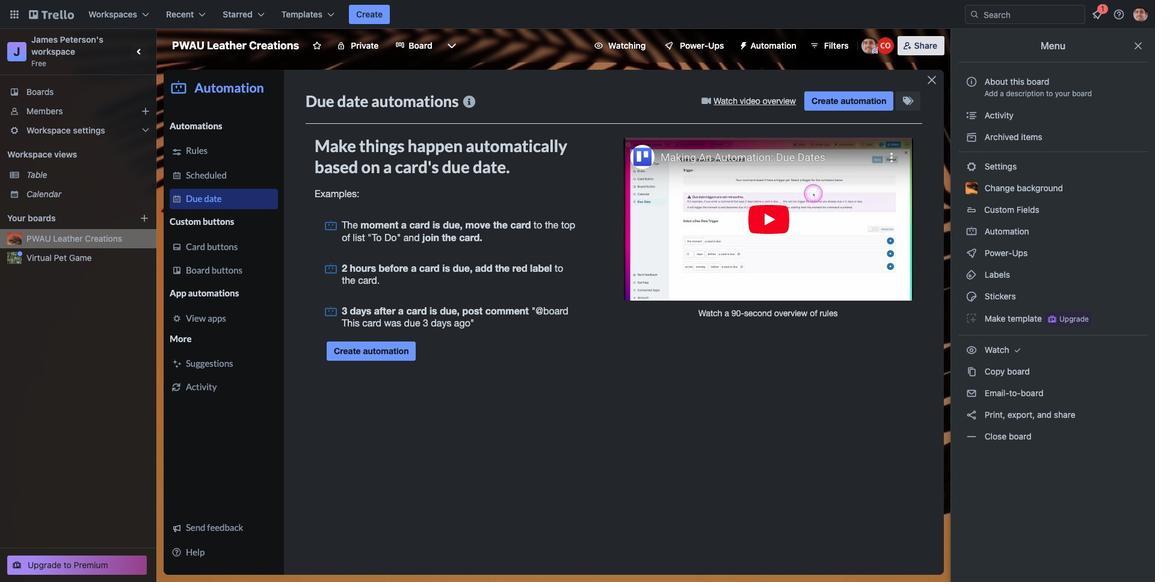 Task type: vqa. For each thing, say whether or not it's contained in the screenshot.
the your
yes



Task type: describe. For each thing, give the bounding box(es) containing it.
copy board link
[[959, 362, 1148, 382]]

premium
[[74, 560, 108, 571]]

james peterson (jamespeterson93) image
[[1134, 7, 1148, 22]]

pet
[[54, 253, 67, 263]]

back to home image
[[29, 5, 74, 24]]

fields
[[1017, 205, 1040, 215]]

create
[[356, 9, 383, 19]]

watching
[[609, 40, 646, 51]]

to-
[[1010, 388, 1021, 398]]

email-to-board link
[[959, 384, 1148, 403]]

ups inside button
[[709, 40, 724, 51]]

close
[[985, 432, 1007, 442]]

workspace
[[31, 46, 75, 57]]

virtual
[[26, 253, 52, 263]]

make template
[[983, 313, 1042, 324]]

customize views image
[[446, 40, 458, 52]]

virtual pet game link
[[26, 252, 149, 264]]

1 vertical spatial creations
[[85, 234, 122, 244]]

leather inside board name text box
[[207, 39, 247, 52]]

copy board
[[983, 367, 1030, 377]]

description
[[1006, 89, 1045, 98]]

sm image for print, export, and share
[[966, 409, 978, 421]]

power- inside power-ups link
[[985, 248, 1013, 258]]

workspace for workspace views
[[7, 149, 52, 159]]

sm image inside automation button
[[734, 36, 751, 53]]

sm image for automation
[[966, 226, 978, 238]]

sm image for labels
[[966, 269, 978, 281]]

change background
[[983, 183, 1063, 193]]

this member is an admin of this board. image
[[872, 49, 878, 54]]

virtual pet game
[[26, 253, 92, 263]]

1 vertical spatial pwau
[[26, 234, 51, 244]]

archived items link
[[959, 128, 1148, 147]]

automation button
[[734, 36, 804, 55]]

Board name text field
[[166, 36, 305, 55]]

settings link
[[959, 157, 1148, 176]]

upgrade for upgrade
[[1060, 315, 1089, 324]]

boards
[[26, 87, 54, 97]]

power-ups button
[[656, 36, 732, 55]]

create button
[[349, 5, 390, 24]]

board right your at the top
[[1073, 89, 1092, 98]]

make
[[985, 313, 1006, 324]]

search image
[[970, 10, 980, 19]]

templates button
[[274, 5, 342, 24]]

workspaces
[[88, 9, 137, 19]]

james peterson (jamespeterson93) image
[[862, 37, 878, 54]]

watch
[[983, 345, 1012, 355]]

upgrade button
[[1045, 312, 1092, 327]]

about
[[985, 76, 1008, 87]]

custom fields
[[985, 205, 1040, 215]]

board down export,
[[1009, 432, 1032, 442]]

filters
[[824, 40, 849, 51]]

starred button
[[216, 5, 272, 24]]

about this board add a description to your board
[[985, 76, 1092, 98]]

your
[[7, 213, 26, 223]]

primary element
[[0, 0, 1155, 29]]

board link
[[388, 36, 440, 55]]

menu
[[1041, 40, 1066, 51]]

pwau inside board name text box
[[172, 39, 205, 52]]

board
[[409, 40, 432, 51]]

0 horizontal spatial leather
[[53, 234, 83, 244]]

sm image inside watch link
[[1012, 344, 1024, 356]]

power-ups inside button
[[680, 40, 724, 51]]

workspaces button
[[81, 5, 157, 24]]

recent button
[[159, 5, 213, 24]]

boards
[[28, 213, 56, 223]]

stickers link
[[959, 287, 1148, 306]]

sm image for settings
[[966, 161, 978, 173]]

james peterson's workspace free
[[31, 34, 106, 68]]

sm image for archived items
[[966, 131, 978, 143]]

share
[[1054, 410, 1076, 420]]

your boards
[[7, 213, 56, 223]]

automation inside automation link
[[983, 226, 1030, 237]]

board up print, export, and share
[[1021, 388, 1044, 398]]

change
[[985, 183, 1015, 193]]

j
[[13, 45, 20, 58]]



Task type: locate. For each thing, give the bounding box(es) containing it.
sm image inside stickers link
[[966, 291, 978, 303]]

sm image inside archived items "link"
[[966, 131, 978, 143]]

settings
[[73, 125, 105, 135]]

your
[[1055, 89, 1070, 98]]

sm image inside automation link
[[966, 226, 978, 238]]

open information menu image
[[1113, 8, 1125, 20]]

automation left filters button
[[751, 40, 797, 51]]

ups
[[709, 40, 724, 51], [1013, 248, 1028, 258]]

sm image left stickers
[[966, 291, 978, 303]]

0 horizontal spatial to
[[64, 560, 71, 571]]

1 vertical spatial workspace
[[7, 149, 52, 159]]

leather down your boards with 2 items element
[[53, 234, 83, 244]]

table link
[[26, 169, 149, 181]]

1 horizontal spatial ups
[[1013, 248, 1028, 258]]

1 horizontal spatial creations
[[249, 39, 299, 52]]

christina overa (christinaovera) image
[[877, 37, 894, 54]]

0 vertical spatial ups
[[709, 40, 724, 51]]

0 vertical spatial power-ups
[[680, 40, 724, 51]]

sm image inside email-to-board link
[[966, 388, 978, 400]]

upgrade to premium
[[28, 560, 108, 571]]

1 vertical spatial upgrade
[[28, 560, 61, 571]]

automation inside automation button
[[751, 40, 797, 51]]

share
[[915, 40, 938, 51]]

activity link
[[959, 106, 1148, 125]]

template
[[1008, 313, 1042, 324]]

upgrade down stickers link at the right
[[1060, 315, 1089, 324]]

background
[[1017, 183, 1063, 193]]

archived items
[[983, 132, 1043, 142]]

pwau leather creations link
[[26, 233, 149, 245]]

0 horizontal spatial ups
[[709, 40, 724, 51]]

1 horizontal spatial automation
[[983, 226, 1030, 237]]

sm image inside labels link
[[966, 269, 978, 281]]

board
[[1027, 76, 1050, 87], [1073, 89, 1092, 98], [1008, 367, 1030, 377], [1021, 388, 1044, 398], [1009, 432, 1032, 442]]

calendar
[[26, 189, 61, 199]]

and
[[1038, 410, 1052, 420]]

watching button
[[587, 36, 653, 55]]

star or unstar board image
[[312, 41, 322, 51]]

1 horizontal spatial upgrade
[[1060, 315, 1089, 324]]

1 vertical spatial automation
[[983, 226, 1030, 237]]

sm image inside the print, export, and share link
[[966, 409, 978, 421]]

export,
[[1008, 410, 1035, 420]]

sm image left archived
[[966, 131, 978, 143]]

0 horizontal spatial pwau
[[26, 234, 51, 244]]

sm image inside copy board link
[[966, 366, 978, 378]]

0 vertical spatial upgrade
[[1060, 315, 1089, 324]]

workspace up table
[[7, 149, 52, 159]]

1 vertical spatial leather
[[53, 234, 83, 244]]

sm image for stickers
[[966, 291, 978, 303]]

starred
[[223, 9, 253, 19]]

1 vertical spatial pwau leather creations
[[26, 234, 122, 244]]

sm image for make template
[[966, 312, 978, 324]]

0 horizontal spatial pwau leather creations
[[26, 234, 122, 244]]

add board image
[[140, 214, 149, 223]]

0 horizontal spatial automation
[[751, 40, 797, 51]]

peterson's
[[60, 34, 103, 45]]

sm image up copy board
[[1012, 344, 1024, 356]]

sm image left copy
[[966, 366, 978, 378]]

1 vertical spatial ups
[[1013, 248, 1028, 258]]

automation down custom fields
[[983, 226, 1030, 237]]

add
[[985, 89, 998, 98]]

items
[[1021, 132, 1043, 142]]

sm image
[[734, 36, 751, 53], [966, 226, 978, 238], [966, 247, 978, 259], [966, 269, 978, 281], [966, 312, 978, 324], [966, 344, 978, 356], [966, 388, 978, 400], [966, 409, 978, 421], [966, 431, 978, 443]]

filters button
[[806, 36, 853, 55]]

private button
[[329, 36, 386, 55]]

ups down automation link at the right top
[[1013, 248, 1028, 258]]

labels
[[983, 270, 1010, 280]]

1 notification image
[[1090, 7, 1105, 22]]

pwau leather creations down "starred"
[[172, 39, 299, 52]]

workspace settings button
[[0, 121, 156, 140]]

power-
[[680, 40, 709, 51], [985, 248, 1013, 258]]

sm image for power-ups
[[966, 247, 978, 259]]

watch link
[[959, 341, 1148, 360]]

print,
[[985, 410, 1006, 420]]

0 horizontal spatial power-ups
[[680, 40, 724, 51]]

custom fields button
[[959, 200, 1148, 220]]

sm image inside watch link
[[966, 344, 978, 356]]

copy
[[985, 367, 1005, 377]]

sm image left the activity
[[966, 110, 978, 122]]

to left premium
[[64, 560, 71, 571]]

sm image for close board
[[966, 431, 978, 443]]

power-ups link
[[959, 244, 1148, 263]]

power- inside power-ups button
[[680, 40, 709, 51]]

views
[[54, 149, 77, 159]]

ups left automation button
[[709, 40, 724, 51]]

automation
[[751, 40, 797, 51], [983, 226, 1030, 237]]

1 vertical spatial power-
[[985, 248, 1013, 258]]

to left your at the top
[[1047, 89, 1053, 98]]

Search field
[[980, 5, 1085, 23]]

leather
[[207, 39, 247, 52], [53, 234, 83, 244]]

1 vertical spatial to
[[64, 560, 71, 571]]

workspace settings
[[26, 125, 105, 135]]

upgrade for upgrade to premium
[[28, 560, 61, 571]]

creations inside board name text box
[[249, 39, 299, 52]]

sm image inside close board link
[[966, 431, 978, 443]]

pwau down recent dropdown button
[[172, 39, 205, 52]]

1 horizontal spatial pwau
[[172, 39, 205, 52]]

workspace navigation collapse icon image
[[131, 43, 148, 60]]

1 horizontal spatial pwau leather creations
[[172, 39, 299, 52]]

1 horizontal spatial power-ups
[[983, 248, 1030, 258]]

recent
[[166, 9, 194, 19]]

upgrade to premium link
[[7, 556, 147, 575]]

close board link
[[959, 427, 1148, 447]]

1 horizontal spatial power-
[[985, 248, 1013, 258]]

sm image inside settings link
[[966, 161, 978, 173]]

sm image for email-to-board
[[966, 388, 978, 400]]

settings
[[983, 161, 1017, 172]]

0 vertical spatial creations
[[249, 39, 299, 52]]

table
[[26, 170, 47, 180]]

0 vertical spatial workspace
[[26, 125, 71, 135]]

private
[[351, 40, 379, 51]]

james
[[31, 34, 58, 45]]

0 vertical spatial power-
[[680, 40, 709, 51]]

creations
[[249, 39, 299, 52], [85, 234, 122, 244]]

0 vertical spatial pwau leather creations
[[172, 39, 299, 52]]

0 horizontal spatial upgrade
[[28, 560, 61, 571]]

0 vertical spatial to
[[1047, 89, 1053, 98]]

print, export, and share link
[[959, 406, 1148, 425]]

upgrade
[[1060, 315, 1089, 324], [28, 560, 61, 571]]

workspace for workspace settings
[[26, 125, 71, 135]]

close board
[[983, 432, 1032, 442]]

pwau leather creations up game
[[26, 234, 122, 244]]

creations down templates
[[249, 39, 299, 52]]

james peterson's workspace link
[[31, 34, 106, 57]]

stickers
[[983, 291, 1016, 302]]

pwau up virtual
[[26, 234, 51, 244]]

upgrade left premium
[[28, 560, 61, 571]]

j link
[[7, 42, 26, 61]]

members link
[[0, 102, 156, 121]]

boards link
[[0, 82, 156, 102]]

calendar link
[[26, 188, 149, 200]]

this
[[1011, 76, 1025, 87]]

archived
[[985, 132, 1019, 142]]

0 vertical spatial leather
[[207, 39, 247, 52]]

a
[[1000, 89, 1004, 98]]

free
[[31, 59, 46, 68]]

sm image left settings
[[966, 161, 978, 173]]

board up to-
[[1008, 367, 1030, 377]]

leather down "starred"
[[207, 39, 247, 52]]

1 horizontal spatial to
[[1047, 89, 1053, 98]]

pwau leather creations inside board name text box
[[172, 39, 299, 52]]

automation link
[[959, 222, 1148, 241]]

workspace down 'members'
[[26, 125, 71, 135]]

upgrade inside "button"
[[1060, 315, 1089, 324]]

sm image for copy board
[[966, 366, 978, 378]]

game
[[69, 253, 92, 263]]

members
[[26, 106, 63, 116]]

sm image
[[966, 110, 978, 122], [966, 131, 978, 143], [966, 161, 978, 173], [966, 291, 978, 303], [1012, 344, 1024, 356], [966, 366, 978, 378]]

0 vertical spatial automation
[[751, 40, 797, 51]]

change background link
[[959, 179, 1148, 198]]

sm image for activity
[[966, 110, 978, 122]]

print, export, and share
[[983, 410, 1076, 420]]

sm image inside power-ups link
[[966, 247, 978, 259]]

workspace inside popup button
[[26, 125, 71, 135]]

custom
[[985, 205, 1015, 215]]

0 horizontal spatial creations
[[85, 234, 122, 244]]

sm image for watch
[[966, 344, 978, 356]]

to inside about this board add a description to your board
[[1047, 89, 1053, 98]]

1 horizontal spatial leather
[[207, 39, 247, 52]]

board up "description"
[[1027, 76, 1050, 87]]

sm image inside activity link
[[966, 110, 978, 122]]

0 vertical spatial pwau
[[172, 39, 205, 52]]

your boards with 2 items element
[[7, 211, 122, 226]]

0 horizontal spatial power-
[[680, 40, 709, 51]]

email-
[[985, 388, 1010, 398]]

share button
[[898, 36, 945, 55]]

creations up virtual pet game link
[[85, 234, 122, 244]]

templates
[[281, 9, 323, 19]]

email-to-board
[[983, 388, 1044, 398]]

1 vertical spatial power-ups
[[983, 248, 1030, 258]]

activity
[[983, 110, 1014, 120]]

labels link
[[959, 265, 1148, 285]]



